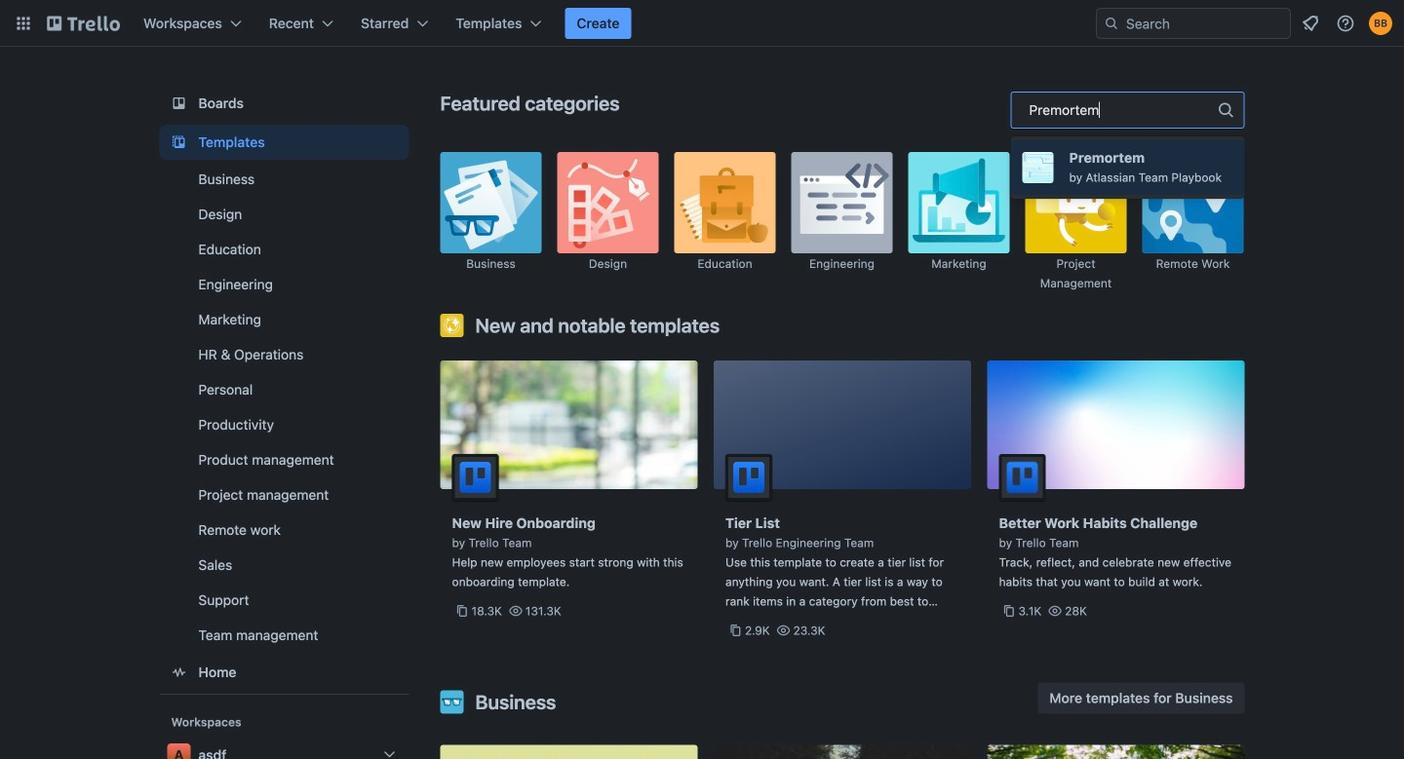 Task type: describe. For each thing, give the bounding box(es) containing it.
trello team image
[[999, 455, 1046, 501]]

0 notifications image
[[1299, 12, 1323, 35]]

trello team image
[[452, 455, 499, 501]]

project management icon image
[[1026, 152, 1127, 254]]

back to home image
[[47, 8, 120, 39]]

marketing icon image
[[909, 152, 1010, 254]]

search image
[[1104, 16, 1120, 31]]

bob builder (bobbuilder40) image
[[1369, 12, 1393, 35]]

home image
[[167, 661, 191, 685]]

trello engineering team image
[[726, 455, 773, 501]]

education icon image
[[674, 152, 776, 254]]

1 business icon image from the top
[[440, 152, 542, 254]]



Task type: locate. For each thing, give the bounding box(es) containing it.
design icon image
[[557, 152, 659, 254]]

business icon image
[[440, 152, 542, 254], [440, 691, 464, 714]]

primary element
[[0, 0, 1405, 47]]

remote work icon image
[[1143, 152, 1244, 254]]

Search field
[[1096, 8, 1291, 39]]

0 vertical spatial business icon image
[[440, 152, 542, 254]]

open information menu image
[[1336, 14, 1356, 33]]

1 vertical spatial business icon image
[[440, 691, 464, 714]]

engineering icon image
[[792, 152, 893, 254]]

board image
[[167, 92, 191, 115]]

2 business icon image from the top
[[440, 691, 464, 714]]

None field
[[1011, 92, 1245, 199]]

template board image
[[167, 131, 191, 154]]

None text field
[[1030, 101, 1102, 119]]



Task type: vqa. For each thing, say whether or not it's contained in the screenshot.
Star or unstar board Image
no



